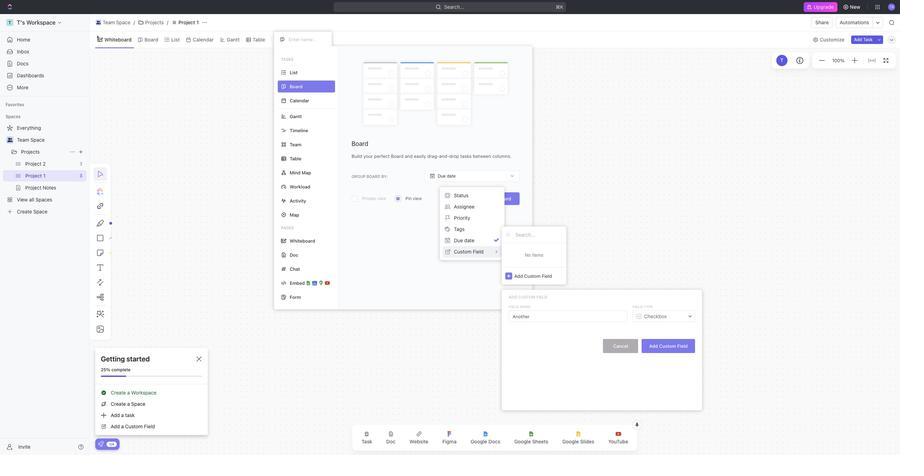 Task type: locate. For each thing, give the bounding box(es) containing it.
due date inside dropdown button
[[438, 174, 456, 179]]

0 horizontal spatial date
[[447, 174, 456, 179]]

1 horizontal spatial list
[[290, 69, 298, 75]]

1 vertical spatial table
[[290, 156, 302, 161]]

1 vertical spatial doc
[[387, 439, 396, 445]]

0 horizontal spatial gantt
[[227, 36, 240, 42]]

tags
[[454, 226, 465, 232]]

no
[[525, 252, 531, 258]]

2 vertical spatial add custom field
[[650, 343, 688, 349]]

team
[[103, 19, 115, 25], [17, 137, 29, 143], [290, 142, 302, 147]]

1 vertical spatial projects
[[21, 149, 40, 155]]

Search... text field
[[516, 229, 563, 240]]

board
[[367, 174, 381, 179]]

0 vertical spatial calendar
[[193, 36, 214, 42]]

0 horizontal spatial docs
[[17, 61, 29, 67]]

add
[[855, 37, 863, 42], [515, 273, 523, 279], [509, 295, 518, 299], [650, 343, 658, 349], [111, 412, 120, 418], [111, 424, 120, 430]]

board inside 'link'
[[145, 36, 158, 42]]

date inside due date dropdown button
[[447, 174, 456, 179]]

1 horizontal spatial date
[[465, 238, 475, 243]]

1 horizontal spatial google
[[515, 439, 531, 445]]

favorites button
[[3, 101, 27, 109]]

home link
[[3, 34, 87, 45]]

due date up the custom field
[[454, 238, 475, 243]]

assignee button
[[443, 201, 502, 213]]

0 vertical spatial create
[[111, 390, 126, 396]]

0 vertical spatial space
[[116, 19, 131, 25]]

1 vertical spatial map
[[290, 212, 299, 218]]

0 vertical spatial whiteboard
[[105, 36, 132, 42]]

user group image inside team space link
[[96, 21, 101, 24]]

due date inside button
[[454, 238, 475, 243]]

task down automations button
[[864, 37, 873, 42]]

status
[[454, 192, 469, 198]]

date up status
[[447, 174, 456, 179]]

0 vertical spatial team space
[[103, 19, 131, 25]]

field type
[[633, 305, 654, 309]]

google docs button
[[465, 427, 506, 449]]

2 / from the left
[[167, 19, 168, 25]]

0 horizontal spatial board
[[145, 36, 158, 42]]

share
[[816, 19, 830, 25]]

0 horizontal spatial space
[[30, 137, 45, 143]]

google docs
[[471, 439, 501, 445]]

1 vertical spatial due
[[454, 238, 463, 243]]

0 horizontal spatial calendar
[[193, 36, 214, 42]]

due inside button
[[454, 238, 463, 243]]

task left doc button
[[362, 439, 373, 445]]

team space up whiteboard link
[[103, 19, 131, 25]]

1 vertical spatial projects link
[[21, 146, 67, 158]]

0 horizontal spatial task
[[362, 439, 373, 445]]

map down 'activity'
[[290, 212, 299, 218]]

0 horizontal spatial projects
[[21, 149, 40, 155]]

a left task
[[121, 412, 124, 418]]

create for create a space
[[111, 401, 126, 407]]

1 vertical spatial due date
[[454, 238, 475, 243]]

team down timeline
[[290, 142, 302, 147]]

due date button
[[443, 235, 502, 246]]

field inside button
[[678, 343, 688, 349]]

onboarding checklist button image
[[98, 442, 104, 447]]

name
[[520, 305, 531, 309]]

1 vertical spatial team space link
[[17, 134, 85, 146]]

1 horizontal spatial gantt
[[290, 113, 302, 119]]

2 horizontal spatial board
[[497, 196, 512, 202]]

calendar link
[[192, 35, 214, 45]]

create
[[111, 390, 126, 396], [111, 401, 126, 407]]

date for due date dropdown button at the top of page
[[447, 174, 456, 179]]

activity
[[290, 198, 306, 204]]

0 horizontal spatial google
[[471, 439, 488, 445]]

1 horizontal spatial team space
[[103, 19, 131, 25]]

1 vertical spatial team space
[[17, 137, 45, 143]]

user group image inside sidebar navigation
[[7, 138, 12, 142]]

priority button
[[443, 213, 502, 224]]

whiteboard
[[105, 36, 132, 42], [290, 238, 315, 244]]

1 vertical spatial date
[[465, 238, 475, 243]]

a for custom
[[121, 424, 124, 430]]

2 horizontal spatial google
[[563, 439, 579, 445]]

1 vertical spatial calendar
[[290, 98, 310, 103]]

0 horizontal spatial table
[[253, 36, 265, 42]]

list down view
[[290, 69, 298, 75]]

3 google from the left
[[563, 439, 579, 445]]

team inside sidebar navigation
[[17, 137, 29, 143]]

automations button
[[837, 17, 873, 28]]

0 horizontal spatial team
[[17, 137, 29, 143]]

2 create from the top
[[111, 401, 126, 407]]

1 horizontal spatial doc
[[387, 439, 396, 445]]

sheets
[[533, 439, 549, 445]]

add a task
[[111, 412, 135, 418]]

0 vertical spatial projects link
[[136, 18, 166, 27]]

whiteboard left board 'link'
[[105, 36, 132, 42]]

0 vertical spatial gantt
[[227, 36, 240, 42]]

docs inside button
[[489, 439, 501, 445]]

tree inside sidebar navigation
[[3, 122, 87, 217]]

field down checkbox dropdown button on the right bottom of the page
[[678, 343, 688, 349]]

a
[[127, 390, 130, 396], [127, 401, 130, 407], [121, 412, 124, 418], [121, 424, 124, 430]]

1 horizontal spatial calendar
[[290, 98, 310, 103]]

0 vertical spatial map
[[302, 170, 311, 175]]

custom field
[[454, 249, 484, 255]]

add custom field inside add custom field dropdown button
[[515, 273, 552, 279]]

0 vertical spatial task
[[864, 37, 873, 42]]

google left slides
[[563, 439, 579, 445]]

sidebar navigation
[[0, 14, 90, 455]]

team space down spaces
[[17, 137, 45, 143]]

1 create from the top
[[111, 390, 126, 396]]

0 horizontal spatial list
[[171, 36, 180, 42]]

create a workspace
[[111, 390, 157, 396]]

new button
[[841, 1, 865, 13]]

0 horizontal spatial due
[[438, 174, 446, 179]]

priority
[[454, 215, 471, 221]]

a down add a task
[[121, 424, 124, 430]]

tree
[[3, 122, 87, 217]]

1 horizontal spatial /
[[167, 19, 168, 25]]

doc
[[290, 252, 299, 258], [387, 439, 396, 445]]

team up whiteboard link
[[103, 19, 115, 25]]

whiteboard up chat
[[290, 238, 315, 244]]

google for google slides
[[563, 439, 579, 445]]

0 vertical spatial projects
[[145, 19, 164, 25]]

1 horizontal spatial user group image
[[96, 21, 101, 24]]

1 horizontal spatial space
[[116, 19, 131, 25]]

custom down no items
[[525, 273, 541, 279]]

1 vertical spatial gantt
[[290, 113, 302, 119]]

google right figma
[[471, 439, 488, 445]]

2 google from the left
[[515, 439, 531, 445]]

complete
[[112, 367, 131, 373]]

task
[[864, 37, 873, 42], [362, 439, 373, 445]]

1 google from the left
[[471, 439, 488, 445]]

create up add a task
[[111, 401, 126, 407]]

list down project 1 link
[[171, 36, 180, 42]]

calendar
[[193, 36, 214, 42], [290, 98, 310, 103]]

projects link inside tree
[[21, 146, 67, 158]]

search...
[[445, 4, 465, 10]]

calendar down 1
[[193, 36, 214, 42]]

table right gantt link
[[253, 36, 265, 42]]

0 horizontal spatial team space
[[17, 137, 45, 143]]

0 vertical spatial due date
[[438, 174, 456, 179]]

/
[[134, 19, 135, 25], [167, 19, 168, 25]]

field left name
[[509, 305, 519, 309]]

0 vertical spatial docs
[[17, 61, 29, 67]]

figma button
[[437, 427, 463, 449]]

0 horizontal spatial /
[[134, 19, 135, 25]]

doc right task button
[[387, 439, 396, 445]]

docs
[[17, 61, 29, 67], [489, 439, 501, 445]]

projects inside sidebar navigation
[[21, 149, 40, 155]]

date inside due date button
[[465, 238, 475, 243]]

doc up chat
[[290, 252, 299, 258]]

0 vertical spatial due
[[438, 174, 446, 179]]

due date button
[[425, 171, 520, 182]]

1 horizontal spatial board
[[352, 140, 369, 147]]

space
[[116, 19, 131, 25], [30, 137, 45, 143], [131, 401, 145, 407]]

0 vertical spatial board
[[145, 36, 158, 42]]

1 vertical spatial space
[[30, 137, 45, 143]]

add custom field
[[515, 273, 552, 279], [509, 295, 548, 299], [650, 343, 688, 349]]

1 vertical spatial user group image
[[7, 138, 12, 142]]

gantt
[[227, 36, 240, 42], [290, 113, 302, 119]]

field down items
[[542, 273, 552, 279]]

checkbox button
[[633, 311, 695, 322]]

getting
[[101, 355, 125, 363]]

0 horizontal spatial doc
[[290, 252, 299, 258]]

add custom field down no items
[[515, 273, 552, 279]]

project 1
[[179, 19, 199, 25]]

1 vertical spatial create
[[111, 401, 126, 407]]

team down spaces
[[17, 137, 29, 143]]

1 horizontal spatial docs
[[489, 439, 501, 445]]

customize button
[[811, 35, 847, 45]]

2 horizontal spatial space
[[131, 401, 145, 407]]

1 horizontal spatial team space link
[[94, 18, 132, 27]]

due date up status
[[438, 174, 456, 179]]

automations
[[840, 19, 870, 25]]

google for google docs
[[471, 439, 488, 445]]

0 vertical spatial add custom field
[[515, 273, 552, 279]]

1
[[197, 19, 199, 25]]

close image
[[197, 357, 202, 362]]

custom down checkbox dropdown button on the right bottom of the page
[[660, 343, 677, 349]]

google slides
[[563, 439, 595, 445]]

1 horizontal spatial due
[[454, 238, 463, 243]]

add custom field up name
[[509, 295, 548, 299]]

field
[[473, 249, 484, 255], [542, 273, 552, 279], [537, 295, 548, 299], [509, 305, 519, 309], [633, 305, 643, 309], [678, 343, 688, 349], [144, 424, 155, 430]]

getting started
[[101, 355, 150, 363]]

gantt left the "table" link on the top of the page
[[227, 36, 240, 42]]

tree containing team space
[[3, 122, 87, 217]]

date
[[447, 174, 456, 179], [465, 238, 475, 243]]

calendar up timeline
[[290, 98, 310, 103]]

mind
[[290, 170, 301, 175]]

due
[[438, 174, 446, 179], [454, 238, 463, 243]]

⌘k
[[556, 4, 564, 10]]

dashboards
[[17, 72, 44, 78]]

0 vertical spatial list
[[171, 36, 180, 42]]

gantt up timeline
[[290, 113, 302, 119]]

chat
[[290, 266, 300, 272]]

0 vertical spatial team space link
[[94, 18, 132, 27]]

a up create a space
[[127, 390, 130, 396]]

a up task
[[127, 401, 130, 407]]

map right mind
[[302, 170, 311, 175]]

type
[[644, 305, 654, 309]]

1 horizontal spatial whiteboard
[[290, 238, 315, 244]]

user group image
[[96, 21, 101, 24], [7, 138, 12, 142]]

table up mind
[[290, 156, 302, 161]]

projects
[[145, 19, 164, 25], [21, 149, 40, 155]]

add custom field down checkbox dropdown button on the right bottom of the page
[[650, 343, 688, 349]]

create up create a space
[[111, 390, 126, 396]]

mind map
[[290, 170, 311, 175]]

google left sheets
[[515, 439, 531, 445]]

date up the custom field
[[465, 238, 475, 243]]

1 vertical spatial docs
[[489, 439, 501, 445]]

0 horizontal spatial projects link
[[21, 146, 67, 158]]

due inside dropdown button
[[438, 174, 446, 179]]

0 horizontal spatial user group image
[[7, 138, 12, 142]]

0 vertical spatial date
[[447, 174, 456, 179]]

2 vertical spatial space
[[131, 401, 145, 407]]

youtube
[[609, 439, 629, 445]]

projects link
[[136, 18, 166, 27], [21, 146, 67, 158]]

team space
[[103, 19, 131, 25], [17, 137, 45, 143]]

0 vertical spatial user group image
[[96, 21, 101, 24]]

project
[[179, 19, 195, 25]]

1 horizontal spatial table
[[290, 156, 302, 161]]

1/4
[[109, 442, 114, 446]]

1 vertical spatial task
[[362, 439, 373, 445]]

due date for due date dropdown button at the top of page
[[438, 174, 456, 179]]



Task type: describe. For each thing, give the bounding box(es) containing it.
a for task
[[121, 412, 124, 418]]

dashboards link
[[3, 70, 87, 81]]

new
[[851, 4, 861, 10]]

Enter name... field
[[288, 36, 326, 43]]

view button
[[274, 35, 297, 45]]

assignee
[[454, 204, 475, 210]]

form
[[290, 294, 301, 300]]

calendar inside calendar link
[[193, 36, 214, 42]]

list link
[[170, 35, 180, 45]]

group
[[352, 174, 366, 179]]

1 / from the left
[[134, 19, 135, 25]]

add custom field button
[[502, 267, 567, 285]]

1 horizontal spatial team
[[103, 19, 115, 25]]

custom up name
[[519, 295, 536, 299]]

items
[[532, 252, 544, 258]]

view
[[283, 36, 295, 42]]

field down create a space
[[144, 424, 155, 430]]

view button
[[274, 31, 297, 48]]

1 horizontal spatial projects
[[145, 19, 164, 25]]

doc inside button
[[387, 439, 396, 445]]

2 vertical spatial board
[[497, 196, 512, 202]]

0 horizontal spatial team space link
[[17, 134, 85, 146]]

a for space
[[127, 401, 130, 407]]

add task
[[855, 37, 873, 42]]

0 horizontal spatial whiteboard
[[105, 36, 132, 42]]

share button
[[812, 17, 834, 28]]

figma
[[443, 439, 457, 445]]

no items
[[525, 252, 544, 258]]

Enter name... text field
[[509, 311, 628, 322]]

1 vertical spatial add custom field
[[509, 295, 548, 299]]

task
[[125, 412, 135, 418]]

website button
[[404, 427, 434, 449]]

create for create a workspace
[[111, 390, 126, 396]]

docs inside sidebar navigation
[[17, 61, 29, 67]]

task button
[[356, 427, 378, 449]]

workload
[[290, 184, 311, 189]]

favorites
[[6, 102, 24, 107]]

google for google sheets
[[515, 439, 531, 445]]

google slides button
[[557, 427, 600, 449]]

0 horizontal spatial map
[[290, 212, 299, 218]]

checkbox
[[645, 313, 667, 319]]

docs link
[[3, 58, 87, 69]]

1 vertical spatial whiteboard
[[290, 238, 315, 244]]

started
[[127, 355, 150, 363]]

tags button
[[443, 224, 502, 235]]

google sheets button
[[509, 427, 554, 449]]

board link
[[143, 35, 158, 45]]

slides
[[581, 439, 595, 445]]

inbox
[[17, 49, 29, 55]]

custom down due date button
[[454, 249, 472, 255]]

upgrade link
[[805, 2, 838, 12]]

100%
[[833, 58, 845, 63]]

a for workspace
[[127, 390, 130, 396]]

table link
[[251, 35, 265, 45]]

group board by:
[[352, 174, 388, 179]]

1 vertical spatial list
[[290, 69, 298, 75]]

cancel button
[[604, 339, 639, 353]]

home
[[17, 37, 30, 43]]

due date for due date button
[[454, 238, 475, 243]]

due for due date dropdown button at the top of page
[[438, 174, 446, 179]]

spaces
[[6, 114, 21, 119]]

due for due date button
[[454, 238, 463, 243]]

add custom field button
[[642, 339, 696, 353]]

doc button
[[381, 427, 401, 449]]

customize
[[821, 36, 845, 42]]

team space inside tree
[[17, 137, 45, 143]]

inbox link
[[3, 46, 87, 57]]

by:
[[382, 174, 388, 179]]

whiteboard link
[[103, 35, 132, 45]]

custom down task
[[125, 424, 143, 430]]

0 vertical spatial table
[[253, 36, 265, 42]]

25% complete
[[101, 367, 131, 373]]

custom inside button
[[660, 343, 677, 349]]

youtube button
[[603, 427, 634, 449]]

t
[[781, 57, 784, 63]]

create a space
[[111, 401, 145, 407]]

add custom field inside add custom field button
[[650, 343, 688, 349]]

cancel
[[614, 343, 629, 349]]

workspace
[[131, 390, 157, 396]]

onboarding checklist button element
[[98, 442, 104, 447]]

2 horizontal spatial team
[[290, 142, 302, 147]]

add a custom field
[[111, 424, 155, 430]]

project 1 link
[[170, 18, 201, 27]]

field left the type
[[633, 305, 643, 309]]

date for due date button
[[465, 238, 475, 243]]

custom field button
[[443, 246, 502, 258]]

website
[[410, 439, 429, 445]]

1 vertical spatial board
[[352, 140, 369, 147]]

embed
[[290, 280, 305, 286]]

1 horizontal spatial task
[[864, 37, 873, 42]]

timeline
[[290, 128, 308, 133]]

space inside sidebar navigation
[[30, 137, 45, 143]]

upgrade
[[814, 4, 835, 10]]

invite
[[18, 444, 31, 450]]

0 vertical spatial doc
[[290, 252, 299, 258]]

status button
[[443, 190, 502, 201]]

field name
[[509, 305, 531, 309]]

1 horizontal spatial projects link
[[136, 18, 166, 27]]

1 horizontal spatial map
[[302, 170, 311, 175]]

google sheets
[[515, 439, 549, 445]]

field down due date button
[[473, 249, 484, 255]]

100% button
[[832, 56, 847, 65]]

25%
[[101, 367, 110, 373]]

add task button
[[852, 35, 876, 44]]

add inside dropdown button
[[515, 273, 523, 279]]

field down add custom field dropdown button
[[537, 295, 548, 299]]



Task type: vqa. For each thing, say whether or not it's contained in the screenshot.
right Projects
yes



